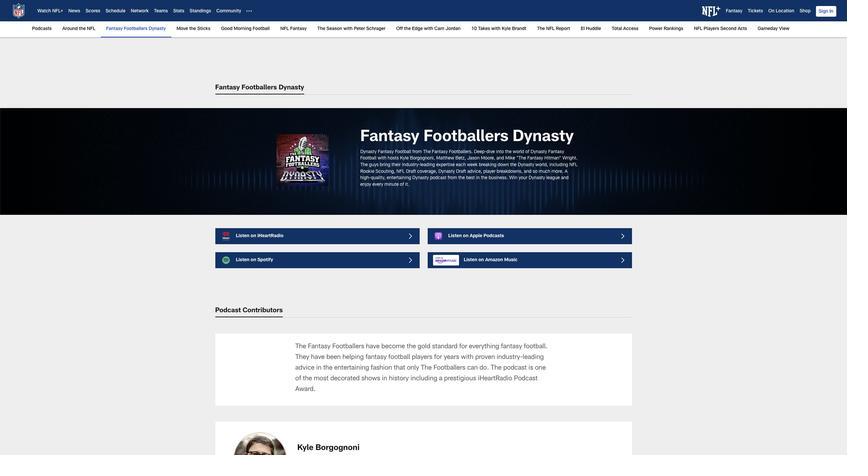 Task type: describe. For each thing, give the bounding box(es) containing it.
0 horizontal spatial kyle
[[298, 445, 314, 453]]

in
[[830, 9, 834, 14]]

shows
[[362, 376, 381, 383]]

2 draft from the left
[[457, 170, 467, 174]]

enjoy
[[361, 183, 372, 187]]

second
[[721, 27, 737, 31]]

your
[[519, 176, 528, 181]]

borgognoni,
[[410, 157, 436, 161]]

footballers.
[[449, 150, 473, 155]]

apple
[[470, 234, 483, 239]]

borgognoni
[[316, 445, 360, 453]]

am-listen on-light image
[[433, 255, 460, 266]]

fantasy inside "the fantasy footballers have become the gold standard for everything fantasy football. they have been helping fantasy football players for years with proven industry-leading advice in the entertaining fashion that only the footballers can do. the podcast is one of the most decorated shows in history including a prestigious iheartradio podcast award."
[[308, 344, 331, 351]]

cam
[[435, 27, 445, 31]]

in inside dynasty fantasy football from the fantasy footballers. deep-dive into the world of dynasty fantasy football with hosts kyle borgognoni, matthew betz, jason moore, and mike "the fantasy hitman" wright. the guys bring their industry-leading expertise each week breaking down the dynasty world, including nfl rookie scouting, nfl draft coverage, dynasty draft advice, player breakdowns, and so much more. a high-quality, entertaining dynasty podcast from the best in the business. win your dynasty league and enjoy every minute of it.
[[477, 176, 480, 181]]

takes
[[479, 27, 491, 31]]

bring
[[380, 163, 391, 168]]

good morning football link
[[219, 21, 273, 37]]

move the sticks link
[[174, 21, 213, 37]]

nfl inside around the nfl link
[[87, 27, 96, 31]]

community
[[217, 9, 241, 14]]

gameday
[[759, 27, 779, 31]]

move the sticks
[[177, 27, 211, 31]]

power rankings link
[[647, 21, 687, 37]]

can
[[468, 366, 478, 372]]

0 vertical spatial from
[[413, 150, 422, 155]]

down
[[498, 163, 509, 168]]

on location link
[[769, 9, 795, 14]]

minute
[[385, 183, 399, 187]]

dive
[[487, 150, 495, 155]]

season
[[327, 27, 343, 31]]

1 horizontal spatial fantasy
[[501, 344, 523, 351]]

1 horizontal spatial of
[[400, 183, 404, 187]]

spotify
[[258, 258, 273, 263]]

the down players on the bottom of the page
[[421, 366, 432, 372]]

much
[[539, 170, 551, 174]]

deep-
[[475, 150, 487, 155]]

into
[[497, 150, 504, 155]]

league
[[547, 176, 560, 181]]

amazon
[[486, 258, 504, 263]]

edge
[[412, 27, 423, 31]]

the down player in the right top of the page
[[481, 176, 488, 181]]

nfl inside the nfl report link
[[547, 27, 555, 31]]

news
[[68, 9, 80, 14]]

football for morning
[[253, 27, 270, 31]]

0 vertical spatial have
[[366, 344, 380, 351]]

it.
[[406, 183, 410, 187]]

the right do. at the right
[[491, 366, 502, 372]]

on for amazon
[[479, 258, 485, 263]]

1 vertical spatial for
[[435, 355, 443, 362]]

leading inside "the fantasy footballers have become the gold standard for everything fantasy football. they have been helping fantasy football players for years with proven industry-leading advice in the entertaining fashion that only the footballers can do. the podcast is one of the most decorated shows in history including a prestigious iheartradio podcast award."
[[523, 355, 544, 362]]

years
[[444, 355, 460, 362]]

teams
[[154, 9, 168, 14]]

a
[[439, 376, 443, 383]]

they
[[296, 355, 310, 362]]

footballers inside banner
[[124, 27, 148, 31]]

listen on amazon music
[[464, 258, 518, 263]]

listen for listen on spotify
[[236, 258, 250, 263]]

banner containing watch nfl+
[[0, 0, 848, 37]]

1 vertical spatial have
[[311, 355, 325, 362]]

with inside 'link'
[[424, 27, 434, 31]]

nfl players second acts link
[[692, 21, 751, 37]]

podcast inside dynasty fantasy football from the fantasy footballers. deep-dive into the world of dynasty fantasy football with hosts kyle borgognoni, matthew betz, jason moore, and mike "the fantasy hitman" wright. the guys bring their industry-leading expertise each week breaking down the dynasty world, including nfl rookie scouting, nfl draft coverage, dynasty draft advice, player breakdowns, and so much more. a high-quality, entertaining dynasty podcast from the best in the business. win your dynasty league and enjoy every minute of it.
[[430, 176, 447, 181]]

nfl fantasy
[[281, 27, 307, 31]]

around
[[62, 27, 78, 31]]

podcasts inside banner
[[32, 27, 52, 31]]

network
[[131, 9, 149, 14]]

kyle borgognoni
[[298, 445, 360, 453]]

quality,
[[371, 176, 386, 181]]

dynasty inside banner
[[149, 27, 166, 31]]

off the edge with cam jordan link
[[394, 21, 464, 37]]

most
[[314, 376, 329, 383]]

week
[[467, 163, 478, 168]]

right image for music
[[622, 258, 627, 263]]

morning
[[234, 27, 252, 31]]

guys
[[369, 163, 379, 168]]

network link
[[131, 9, 149, 14]]

iheartradio icon image
[[221, 231, 231, 242]]

their
[[392, 163, 401, 168]]

1 horizontal spatial from
[[448, 176, 458, 181]]

10
[[472, 27, 477, 31]]

the left gold
[[407, 344, 416, 351]]

good morning football
[[221, 27, 270, 31]]

huddle
[[587, 27, 602, 31]]

win
[[510, 176, 518, 181]]

nfl inside nfl fantasy link
[[281, 27, 289, 31]]

with left peter
[[344, 27, 353, 31]]

location
[[777, 9, 795, 14]]

el
[[581, 27, 585, 31]]

on for iheartradio
[[251, 234, 256, 239]]

podcast inside "the fantasy footballers have become the gold standard for everything fantasy football. they have been helping fantasy football players for years with proven industry-leading advice in the entertaining fashion that only the footballers can do. the podcast is one of the most decorated shows in history including a prestigious iheartradio podcast award."
[[504, 366, 527, 372]]

schedule link
[[106, 9, 126, 14]]

football.
[[524, 344, 548, 351]]

apple podcast icon image
[[433, 231, 444, 242]]

that
[[394, 366, 406, 372]]

sign
[[820, 9, 829, 14]]

nfl+
[[52, 9, 63, 14]]

coverage,
[[418, 170, 438, 174]]

industry- inside "the fantasy footballers have become the gold standard for everything fantasy football. they have been helping fantasy football players for years with proven industry-leading advice in the entertaining fashion that only the footballers can do. the podcast is one of the most decorated shows in history including a prestigious iheartradio podcast award."
[[497, 355, 523, 362]]

10 takes with kyle brandt link
[[469, 21, 530, 37]]

sticks
[[197, 27, 211, 31]]

nfl+ image
[[703, 6, 721, 17]]

watch nfl+
[[37, 9, 63, 14]]

"the
[[517, 157, 527, 161]]

jason
[[468, 157, 480, 161]]

industry- inside dynasty fantasy football from the fantasy footballers. deep-dive into the world of dynasty fantasy football with hosts kyle borgognoni, matthew betz, jason moore, and mike "the fantasy hitman" wright. the guys bring their industry-leading expertise each week breaking down the dynasty world, including nfl rookie scouting, nfl draft coverage, dynasty draft advice, player breakdowns, and so much more. a high-quality, entertaining dynasty podcast from the best in the business. win your dynasty league and enjoy every minute of it.
[[402, 163, 421, 168]]

the left best
[[459, 176, 465, 181]]

of inside "the fantasy footballers have become the gold standard for everything fantasy football. they have been helping fantasy football players for years with proven industry-leading advice in the entertaining fashion that only the footballers can do. the podcast is one of the most decorated shows in history including a prestigious iheartradio podcast award."
[[296, 376, 301, 383]]

power
[[650, 27, 663, 31]]

listen on spotify
[[236, 258, 273, 263]]

wright.
[[563, 157, 578, 161]]

the nfl report link
[[535, 21, 573, 37]]

spotify logo image
[[221, 255, 231, 266]]

is
[[529, 366, 534, 372]]

only
[[407, 366, 420, 372]]

the down been
[[324, 366, 333, 372]]

right image for podcasts
[[622, 234, 627, 239]]

rankings
[[664, 27, 684, 31]]

entertaining inside dynasty fantasy football from the fantasy footballers. deep-dive into the world of dynasty fantasy football with hosts kyle borgognoni, matthew betz, jason moore, and mike "the fantasy hitman" wright. the guys bring their industry-leading expertise each week breaking down the dynasty world, including nfl rookie scouting, nfl draft coverage, dynasty draft advice, player breakdowns, and so much more. a high-quality, entertaining dynasty podcast from the best in the business. win your dynasty league and enjoy every minute of it.
[[387, 176, 412, 181]]

nfl inside the nfl players second acts link
[[695, 27, 703, 31]]

on for apple
[[463, 234, 469, 239]]

around the nfl
[[62, 27, 96, 31]]

standings link
[[190, 9, 211, 14]]



Task type: vqa. For each thing, say whether or not it's contained in the screenshot.
Hanzus in the Dan Hanzus Around The NFL Podcast Co-Host
no



Task type: locate. For each thing, give the bounding box(es) containing it.
football up guys
[[361, 157, 377, 161]]

rookie
[[361, 170, 375, 174]]

industry-
[[402, 163, 421, 168], [497, 355, 523, 362]]

2 horizontal spatial in
[[477, 176, 480, 181]]

2 vertical spatial fantasy footballers dynasty
[[361, 130, 574, 146]]

1 draft from the left
[[406, 170, 416, 174]]

best
[[467, 176, 475, 181]]

listen right iheartradio icon
[[236, 234, 250, 239]]

page main content main content
[[0, 84, 848, 456]]

scouting,
[[376, 170, 396, 174]]

with inside "the fantasy footballers have become the gold standard for everything fantasy football. they have been helping fantasy football players for years with proven industry-leading advice in the entertaining fashion that only the footballers can do. the podcast is one of the most decorated shows in history including a prestigious iheartradio podcast award."
[[461, 355, 474, 362]]

leading inside dynasty fantasy football from the fantasy footballers. deep-dive into the world of dynasty fantasy football with hosts kyle borgognoni, matthew betz, jason moore, and mike "the fantasy hitman" wright. the guys bring their industry-leading expertise each week breaking down the dynasty world, including nfl rookie scouting, nfl draft coverage, dynasty draft advice, player breakdowns, and so much more. a high-quality, entertaining dynasty podcast from the best in the business. win your dynasty league and enjoy every minute of it.
[[421, 163, 435, 168]]

standard
[[433, 344, 458, 351]]

0 horizontal spatial fantasy
[[366, 355, 387, 362]]

a
[[565, 170, 568, 174]]

listen right apple podcast icon
[[449, 234, 462, 239]]

the right brandt
[[538, 27, 546, 31]]

2 vertical spatial of
[[296, 376, 301, 383]]

2 horizontal spatial fantasy footballers dynasty
[[361, 130, 574, 146]]

stats
[[173, 9, 184, 14]]

the
[[79, 27, 86, 31], [189, 27, 196, 31], [404, 27, 411, 31], [506, 150, 512, 155], [511, 163, 517, 168], [459, 176, 465, 181], [481, 176, 488, 181], [407, 344, 416, 351], [324, 366, 333, 372], [303, 376, 312, 383]]

with up bring
[[378, 157, 387, 161]]

the nfl report
[[538, 27, 571, 31]]

on for spotify
[[251, 258, 256, 263]]

1 vertical spatial podcasts
[[484, 234, 505, 239]]

and
[[497, 157, 505, 161], [524, 170, 532, 174], [562, 176, 569, 181]]

0 horizontal spatial and
[[497, 157, 505, 161]]

on up listen on spotify
[[251, 234, 256, 239]]

2 vertical spatial and
[[562, 176, 569, 181]]

everything
[[469, 344, 500, 351]]

1 horizontal spatial in
[[382, 376, 388, 383]]

in
[[477, 176, 480, 181], [317, 366, 322, 372], [382, 376, 388, 383]]

podcasts right apple
[[484, 234, 505, 239]]

advice,
[[468, 170, 483, 174]]

so
[[533, 170, 538, 174]]

iheartradio inside "the fantasy footballers have become the gold standard for everything fantasy football. they have been helping fantasy football players for years with proven industry-leading advice in the entertaining fashion that only the footballers can do. the podcast is one of the most decorated shows in history including a prestigious iheartradio podcast award."
[[478, 376, 513, 383]]

world
[[513, 150, 525, 155]]

in up most
[[317, 366, 322, 372]]

around the nfl link
[[60, 21, 98, 37]]

schedule
[[106, 9, 126, 14]]

podcasts link
[[32, 21, 54, 37]]

0 vertical spatial in
[[477, 176, 480, 181]]

scores
[[86, 9, 100, 14]]

the up borgognoni,
[[424, 150, 431, 155]]

0 vertical spatial and
[[497, 157, 505, 161]]

2 vertical spatial in
[[382, 376, 388, 383]]

the up rookie
[[361, 163, 368, 168]]

and down the a
[[562, 176, 569, 181]]

2 vertical spatial kyle
[[298, 445, 314, 453]]

1 horizontal spatial for
[[460, 344, 468, 351]]

have left become
[[366, 344, 380, 351]]

fantasy footballers dynasty inside fantasy footballers dynasty link
[[106, 27, 166, 31]]

1 vertical spatial fantasy footballers dynasty
[[215, 85, 304, 92]]

0 vertical spatial podcast
[[430, 176, 447, 181]]

nfl shield image
[[11, 3, 27, 19]]

shop link
[[800, 9, 812, 14]]

fantasy left football.
[[501, 344, 523, 351]]

1 horizontal spatial kyle
[[400, 157, 409, 161]]

for
[[460, 344, 468, 351], [435, 355, 443, 362]]

nfl fantasy link
[[278, 21, 310, 37]]

each
[[456, 163, 466, 168]]

helping
[[343, 355, 364, 362]]

football up "hosts"
[[395, 150, 412, 155]]

0 horizontal spatial podcast
[[430, 176, 447, 181]]

of left "it." at the left of page
[[400, 183, 404, 187]]

1 vertical spatial entertaining
[[335, 366, 369, 372]]

listen for listen on amazon music
[[464, 258, 478, 263]]

1 horizontal spatial football
[[361, 157, 377, 161]]

with inside dynasty fantasy football from the fantasy footballers. deep-dive into the world of dynasty fantasy football with hosts kyle borgognoni, matthew betz, jason moore, and mike "the fantasy hitman" wright. the guys bring their industry-leading expertise each week breaking down the dynasty world, including nfl rookie scouting, nfl draft coverage, dynasty draft advice, player breakdowns, and so much more. a high-quality, entertaining dynasty podcast from the best in the business. win your dynasty league and enjoy every minute of it.
[[378, 157, 387, 161]]

0 vertical spatial podcasts
[[32, 27, 52, 31]]

0 horizontal spatial of
[[296, 376, 301, 383]]

0 vertical spatial fantasy
[[501, 344, 523, 351]]

2 vertical spatial football
[[361, 157, 377, 161]]

0 horizontal spatial podcast
[[215, 308, 241, 315]]

listen right spotify logo
[[236, 258, 250, 263]]

1 horizontal spatial fantasy footballers dynasty
[[215, 85, 304, 92]]

do.
[[480, 366, 490, 372]]

podcast down coverage,
[[430, 176, 447, 181]]

and down into
[[497, 157, 505, 161]]

1 vertical spatial kyle
[[400, 157, 409, 161]]

0 horizontal spatial industry-
[[402, 163, 421, 168]]

the inside off the edge with cam jordan 'link'
[[404, 27, 411, 31]]

shop
[[800, 9, 812, 14]]

peter
[[354, 27, 365, 31]]

iheartradio down do. at the right
[[478, 376, 513, 383]]

iheartradio up spotify
[[258, 234, 284, 239]]

draft up "it." at the left of page
[[406, 170, 416, 174]]

0 horizontal spatial for
[[435, 355, 443, 362]]

0 horizontal spatial podcasts
[[32, 27, 52, 31]]

become
[[382, 344, 405, 351]]

podcast inside "the fantasy footballers have become the gold standard for everything fantasy football. they have been helping fantasy football players for years with proven industry-leading advice in the entertaining fashion that only the footballers can do. the podcast is one of the most decorated shows in history including a prestigious iheartradio podcast award."
[[515, 376, 538, 383]]

from down expertise
[[448, 176, 458, 181]]

1 horizontal spatial podcast
[[504, 366, 527, 372]]

the up they
[[296, 344, 306, 351]]

0 vertical spatial industry-
[[402, 163, 421, 168]]

podcasts down watch
[[32, 27, 52, 31]]

standings
[[190, 9, 211, 14]]

breaking
[[479, 163, 497, 168]]

1 vertical spatial podcast
[[504, 366, 527, 372]]

kyle
[[502, 27, 511, 31], [400, 157, 409, 161], [298, 445, 314, 453]]

listen for listen on iheartradio
[[236, 234, 250, 239]]

draft down each
[[457, 170, 467, 174]]

entertaining down helping
[[335, 366, 369, 372]]

el huddle link
[[579, 21, 604, 37]]

1 vertical spatial leading
[[523, 355, 544, 362]]

schrager
[[367, 27, 386, 31]]

1 horizontal spatial entertaining
[[387, 176, 412, 181]]

football for fantasy
[[395, 150, 412, 155]]

on left the amazon
[[479, 258, 485, 263]]

0 horizontal spatial fantasy footballers dynasty
[[106, 27, 166, 31]]

0 horizontal spatial from
[[413, 150, 422, 155]]

football right the morning
[[253, 27, 270, 31]]

power rankings
[[650, 27, 684, 31]]

fantasy footballers dynasty for fantasy footballers dynasty link
[[106, 27, 166, 31]]

sign in button
[[817, 6, 837, 17]]

have right they
[[311, 355, 325, 362]]

0 horizontal spatial have
[[311, 355, 325, 362]]

the left season
[[318, 27, 326, 31]]

on left apple
[[463, 234, 469, 239]]

including inside "the fantasy footballers have become the gold standard for everything fantasy football. they have been helping fantasy football players for years with proven industry-leading advice in the entertaining fashion that only the footballers can do. the podcast is one of the most decorated shows in history including a prestigious iheartradio podcast award."
[[411, 376, 438, 383]]

0 horizontal spatial leading
[[421, 163, 435, 168]]

tickets
[[749, 9, 764, 14]]

0 horizontal spatial entertaining
[[335, 366, 369, 372]]

listen on iheartradio
[[236, 234, 284, 239]]

0 vertical spatial football
[[253, 27, 270, 31]]

0 vertical spatial for
[[460, 344, 468, 351]]

listen for listen on apple podcasts
[[449, 234, 462, 239]]

podcasts
[[32, 27, 52, 31], [484, 234, 505, 239]]

with up can
[[461, 355, 474, 362]]

watch
[[37, 9, 51, 14]]

kyle inside banner
[[502, 27, 511, 31]]

from up borgognoni,
[[413, 150, 422, 155]]

leading up coverage,
[[421, 163, 435, 168]]

with left cam
[[424, 27, 434, 31]]

the season with peter schrager
[[318, 27, 386, 31]]

1 vertical spatial football
[[395, 150, 412, 155]]

the up mike
[[506, 150, 512, 155]]

gold
[[418, 344, 431, 351]]

off
[[397, 27, 403, 31]]

including up more.
[[550, 163, 569, 168]]

2 horizontal spatial of
[[526, 150, 530, 155]]

0 horizontal spatial including
[[411, 376, 438, 383]]

1 horizontal spatial podcast
[[515, 376, 538, 383]]

0 horizontal spatial iheartradio
[[258, 234, 284, 239]]

industry- right proven
[[497, 355, 523, 362]]

podcasts inside page main content main content
[[484, 234, 505, 239]]

listen left the amazon
[[464, 258, 478, 263]]

award.
[[296, 387, 316, 394]]

1 horizontal spatial and
[[524, 170, 532, 174]]

players
[[412, 355, 433, 362]]

0 horizontal spatial football
[[253, 27, 270, 31]]

on location
[[769, 9, 795, 14]]

news link
[[68, 9, 80, 14]]

with
[[344, 27, 353, 31], [424, 27, 434, 31], [492, 27, 501, 31], [378, 157, 387, 161], [461, 355, 474, 362]]

for up years
[[460, 344, 468, 351]]

entertaining
[[387, 176, 412, 181], [335, 366, 369, 372]]

the right around
[[79, 27, 86, 31]]

industry- down borgognoni,
[[402, 163, 421, 168]]

0 vertical spatial fantasy footballers dynasty
[[106, 27, 166, 31]]

entertaining up minute
[[387, 176, 412, 181]]

2 horizontal spatial kyle
[[502, 27, 511, 31]]

0 vertical spatial including
[[550, 163, 569, 168]]

been
[[327, 355, 341, 362]]

fantasy link
[[727, 9, 743, 14]]

the right off
[[404, 27, 411, 31]]

0 vertical spatial kyle
[[502, 27, 511, 31]]

1 vertical spatial and
[[524, 170, 532, 174]]

0 horizontal spatial draft
[[406, 170, 416, 174]]

expertise
[[437, 163, 455, 168]]

0 vertical spatial of
[[526, 150, 530, 155]]

1 vertical spatial in
[[317, 366, 322, 372]]

acts
[[738, 27, 748, 31]]

1 vertical spatial of
[[400, 183, 404, 187]]

the right move
[[189, 27, 196, 31]]

0 vertical spatial iheartradio
[[258, 234, 284, 239]]

the fantasy footballers have become the gold standard for everything fantasy football. they have been helping fantasy football players for years with proven industry-leading advice in the entertaining fashion that only the footballers can do. the podcast is one of the most decorated shows in history including a prestigious iheartradio podcast award.
[[296, 344, 548, 394]]

2 horizontal spatial and
[[562, 176, 569, 181]]

leading up is
[[523, 355, 544, 362]]

right image
[[409, 234, 415, 239], [622, 234, 627, 239], [622, 258, 627, 263]]

good
[[221, 27, 233, 31]]

nfl players second acts
[[695, 27, 748, 31]]

in down advice,
[[477, 176, 480, 181]]

more.
[[552, 170, 564, 174]]

fantasy footballers dynasty link
[[104, 21, 169, 37]]

on
[[251, 234, 256, 239], [463, 234, 469, 239], [251, 258, 256, 263], [479, 258, 485, 263]]

report
[[556, 27, 571, 31]]

kyle left brandt
[[502, 27, 511, 31]]

listen
[[236, 234, 250, 239], [449, 234, 462, 239], [236, 258, 250, 263], [464, 258, 478, 263]]

decorated
[[331, 376, 360, 383]]

dots image
[[247, 8, 252, 14]]

1 horizontal spatial industry-
[[497, 355, 523, 362]]

music
[[505, 258, 518, 263]]

1 vertical spatial from
[[448, 176, 458, 181]]

1 vertical spatial fantasy
[[366, 355, 387, 362]]

0 vertical spatial leading
[[421, 163, 435, 168]]

0 vertical spatial podcast
[[215, 308, 241, 315]]

for down standard
[[435, 355, 443, 362]]

prestigious
[[445, 376, 477, 383]]

the down mike
[[511, 163, 517, 168]]

kyle up their
[[400, 157, 409, 161]]

in down fashion
[[382, 376, 388, 383]]

move
[[177, 27, 188, 31]]

podcast left is
[[504, 366, 527, 372]]

el huddle
[[581, 27, 602, 31]]

football inside banner
[[253, 27, 270, 31]]

1 vertical spatial podcast
[[515, 376, 538, 383]]

of right world
[[526, 150, 530, 155]]

1 vertical spatial including
[[411, 376, 438, 383]]

total
[[612, 27, 623, 31]]

1 horizontal spatial iheartradio
[[478, 376, 513, 383]]

the inside move the sticks link
[[189, 27, 196, 31]]

entertaining inside "the fantasy footballers have become the gold standard for everything fantasy football. they have been helping fantasy football players for years with proven industry-leading advice in the entertaining fashion that only the footballers can do. the podcast is one of the most decorated shows in history including a prestigious iheartradio podcast award."
[[335, 366, 369, 372]]

banner
[[0, 0, 848, 37]]

fashion
[[371, 366, 393, 372]]

watch nfl+ link
[[37, 9, 63, 14]]

the inside around the nfl link
[[79, 27, 86, 31]]

including inside dynasty fantasy football from the fantasy footballers. deep-dive into the world of dynasty fantasy football with hosts kyle borgognoni, matthew betz, jason moore, and mike "the fantasy hitman" wright. the guys bring their industry-leading expertise each week breaking down the dynasty world, including nfl rookie scouting, nfl draft coverage, dynasty draft advice, player breakdowns, and so much more. a high-quality, entertaining dynasty podcast from the best in the business. win your dynasty league and enjoy every minute of it.
[[550, 163, 569, 168]]

right image
[[409, 258, 415, 263]]

leading
[[421, 163, 435, 168], [523, 355, 544, 362]]

of down advice
[[296, 376, 301, 383]]

including down only
[[411, 376, 438, 383]]

fantasy up fashion
[[366, 355, 387, 362]]

the up 'award.'
[[303, 376, 312, 383]]

players
[[704, 27, 720, 31]]

on left spotify
[[251, 258, 256, 263]]

0 vertical spatial entertaining
[[387, 176, 412, 181]]

2 horizontal spatial football
[[395, 150, 412, 155]]

fantasy footballers dynasty image
[[264, 134, 342, 187]]

1 horizontal spatial including
[[550, 163, 569, 168]]

1 vertical spatial industry-
[[497, 355, 523, 362]]

1 horizontal spatial leading
[[523, 355, 544, 362]]

1 vertical spatial iheartradio
[[478, 376, 513, 383]]

0 horizontal spatial in
[[317, 366, 322, 372]]

the
[[318, 27, 326, 31], [538, 27, 546, 31], [424, 150, 431, 155], [361, 163, 368, 168], [296, 344, 306, 351], [421, 366, 432, 372], [491, 366, 502, 372]]

betz,
[[456, 157, 466, 161]]

kyle left borgognoni on the left of page
[[298, 445, 314, 453]]

1 horizontal spatial draft
[[457, 170, 467, 174]]

scores link
[[86, 9, 100, 14]]

fantasy footballers dynasty for page main content main content
[[215, 85, 304, 92]]

1 horizontal spatial podcasts
[[484, 234, 505, 239]]

and left the so
[[524, 170, 532, 174]]

gameday view link
[[756, 21, 793, 37]]

kyle inside dynasty fantasy football from the fantasy footballers. deep-dive into the world of dynasty fantasy football with hosts kyle borgognoni, matthew betz, jason moore, and mike "the fantasy hitman" wright. the guys bring their industry-leading expertise each week breaking down the dynasty world, including nfl rookie scouting, nfl draft coverage, dynasty draft advice, player breakdowns, and so much more. a high-quality, entertaining dynasty podcast from the best in the business. win your dynasty league and enjoy every minute of it.
[[400, 157, 409, 161]]

podcast
[[430, 176, 447, 181], [504, 366, 527, 372]]

1 horizontal spatial have
[[366, 344, 380, 351]]

with right takes
[[492, 27, 501, 31]]

advertisement element
[[302, 45, 546, 76]]



